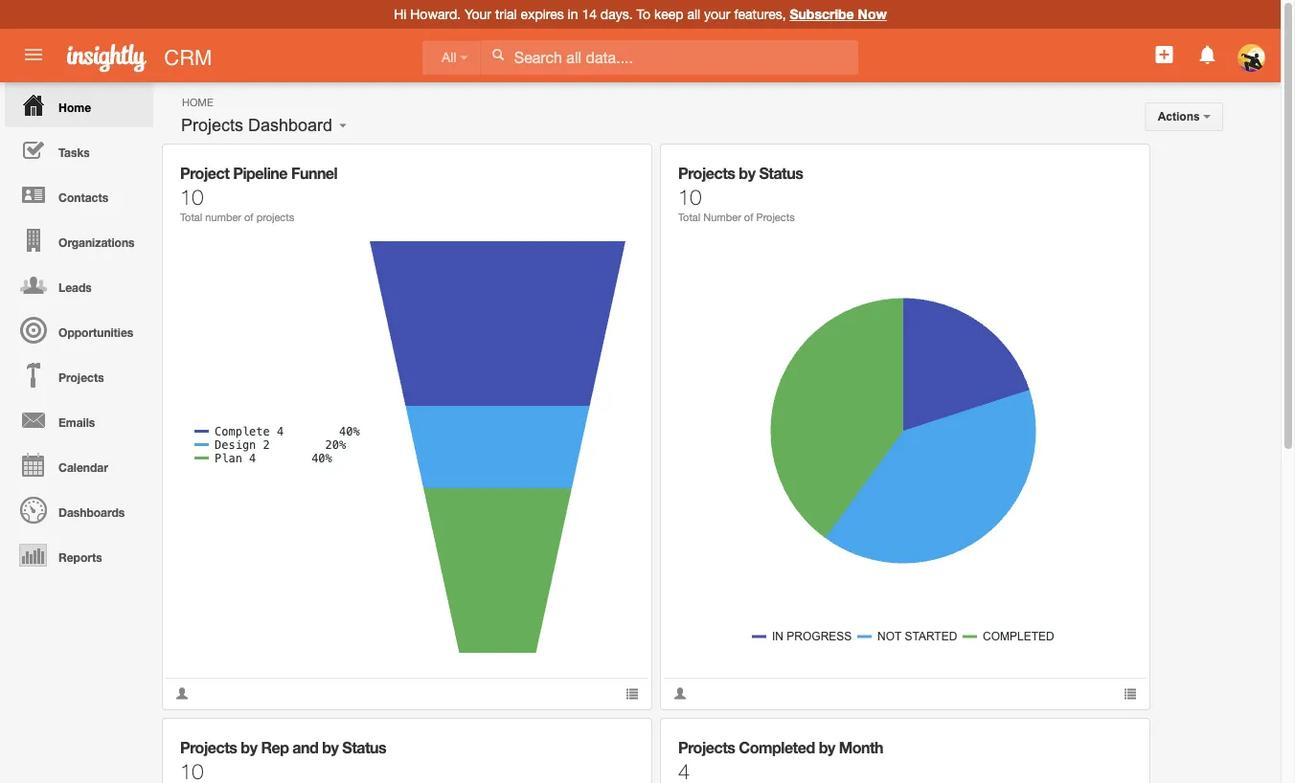 Task type: vqa. For each thing, say whether or not it's contained in the screenshot.
5th Nov- from the bottom
no



Task type: describe. For each thing, give the bounding box(es) containing it.
10 for project
[[180, 184, 204, 209]]

user image for project pipeline funnel
[[175, 688, 189, 701]]

of for pipeline
[[244, 211, 254, 224]]

number
[[704, 211, 742, 224]]

emails
[[59, 416, 95, 429]]

keep
[[654, 6, 684, 22]]

completed
[[739, 739, 815, 758]]

projects for projects by rep and by status
[[180, 739, 237, 758]]

projects by status 10 total number of projects
[[679, 164, 803, 224]]

projects right number
[[757, 211, 795, 224]]

calendar
[[59, 461, 108, 474]]

projects completed by month
[[679, 739, 884, 758]]

contacts link
[[5, 173, 153, 218]]

projects for projects completed by month
[[679, 739, 735, 758]]

leads
[[59, 281, 92, 294]]

10 for projects
[[679, 184, 702, 209]]

dashboards
[[59, 506, 125, 519]]

all link
[[423, 41, 481, 75]]

list image for funnel
[[626, 688, 639, 701]]

by inside projects by status 10 total number of projects
[[739, 164, 756, 183]]

wrench image for projects completed by month
[[1110, 734, 1124, 747]]

status inside projects by status 10 total number of projects
[[759, 164, 803, 183]]

days.
[[601, 6, 633, 22]]

your
[[704, 6, 731, 22]]

reports link
[[5, 533, 153, 578]]

of for by
[[745, 211, 754, 224]]

list image for status
[[1124, 688, 1138, 701]]

actions
[[1158, 110, 1204, 123]]

pipeline
[[233, 164, 287, 183]]

tasks link
[[5, 127, 153, 173]]

by right and
[[322, 739, 339, 758]]

total for project
[[180, 211, 202, 224]]

project pipeline funnel 10 total number of projects
[[180, 164, 338, 224]]

now
[[858, 6, 887, 22]]

projects for projects by status 10 total number of projects
[[679, 164, 735, 183]]

funnel
[[291, 164, 338, 183]]

projects
[[257, 211, 294, 224]]

hi
[[394, 6, 407, 22]]

projects by rep and by status link
[[180, 739, 386, 758]]

white image
[[491, 48, 505, 61]]

14
[[582, 6, 597, 22]]

1 horizontal spatial home
[[182, 96, 213, 108]]

your
[[465, 6, 492, 22]]

to
[[637, 6, 651, 22]]

navigation containing home
[[0, 82, 153, 578]]

hi howard. your trial expires in 14 days. to keep all your features, subscribe now
[[394, 6, 887, 22]]

subscribe
[[790, 6, 855, 22]]



Task type: locate. For each thing, give the bounding box(es) containing it.
projects inside button
[[181, 115, 243, 135]]

0 vertical spatial status
[[759, 164, 803, 183]]

dashboard
[[248, 115, 333, 135]]

1 10 from the left
[[180, 184, 204, 209]]

projects up the project
[[181, 115, 243, 135]]

wrench image for projects by rep and by status
[[612, 734, 625, 747]]

trial
[[495, 6, 517, 22]]

1 horizontal spatial of
[[745, 211, 754, 224]]

1 list image from the left
[[626, 688, 639, 701]]

of inside projects by status 10 total number of projects
[[745, 211, 754, 224]]

projects dashboard
[[181, 115, 333, 135]]

opportunities
[[59, 326, 133, 339]]

projects for projects
[[59, 371, 104, 384]]

expires
[[521, 6, 564, 22]]

0 horizontal spatial total
[[180, 211, 202, 224]]

wrench image
[[612, 159, 625, 172], [612, 734, 625, 747], [1110, 734, 1124, 747]]

total for projects
[[679, 211, 701, 224]]

month
[[839, 739, 884, 758]]

leads link
[[5, 263, 153, 308]]

10 inside projects by status 10 total number of projects
[[679, 184, 702, 209]]

total
[[180, 211, 202, 224], [679, 211, 701, 224]]

total left number
[[679, 211, 701, 224]]

projects left completed
[[679, 739, 735, 758]]

projects for projects dashboard
[[181, 115, 243, 135]]

0 horizontal spatial home
[[59, 101, 91, 114]]

of right the number
[[244, 211, 254, 224]]

1 user image from the left
[[175, 688, 189, 701]]

projects by rep and by status
[[180, 739, 386, 758]]

Search all data.... text field
[[481, 40, 859, 75]]

all
[[688, 6, 701, 22]]

of
[[244, 211, 254, 224], [745, 211, 754, 224]]

projects link
[[5, 353, 153, 398]]

1 horizontal spatial status
[[759, 164, 803, 183]]

0 horizontal spatial status
[[342, 739, 386, 758]]

list image
[[626, 688, 639, 701], [1124, 688, 1138, 701]]

10 down projects by status link
[[679, 184, 702, 209]]

projects completed by month link
[[679, 739, 884, 758]]

howard.
[[410, 6, 461, 22]]

user image for projects by status
[[674, 688, 687, 701]]

all
[[442, 50, 457, 65]]

0 horizontal spatial 10
[[180, 184, 204, 209]]

and
[[293, 739, 318, 758]]

opportunities link
[[5, 308, 153, 353]]

0 horizontal spatial of
[[244, 211, 254, 224]]

emails link
[[5, 398, 153, 443]]

status
[[759, 164, 803, 183], [342, 739, 386, 758]]

projects up emails link
[[59, 371, 104, 384]]

subscribe now link
[[790, 6, 887, 22]]

by
[[739, 164, 756, 183], [241, 739, 257, 758], [322, 739, 339, 758], [819, 739, 835, 758]]

projects by status link
[[679, 164, 803, 183]]

1 total from the left
[[180, 211, 202, 224]]

actions button
[[1146, 103, 1224, 131]]

total left the number
[[180, 211, 202, 224]]

10
[[180, 184, 204, 209], [679, 184, 702, 209]]

projects dashboard button
[[174, 111, 339, 140]]

total inside projects by status 10 total number of projects
[[679, 211, 701, 224]]

user image
[[175, 688, 189, 701], [674, 688, 687, 701]]

home link
[[5, 82, 153, 127]]

2 list image from the left
[[1124, 688, 1138, 701]]

0 horizontal spatial list image
[[626, 688, 639, 701]]

total inside project pipeline funnel 10 total number of projects
[[180, 211, 202, 224]]

rep
[[261, 739, 289, 758]]

contacts
[[59, 191, 108, 204]]

home
[[182, 96, 213, 108], [59, 101, 91, 114]]

calendar link
[[5, 443, 153, 488]]

10 inside project pipeline funnel 10 total number of projects
[[180, 184, 204, 209]]

of inside project pipeline funnel 10 total number of projects
[[244, 211, 254, 224]]

notifications image
[[1197, 43, 1220, 66]]

features,
[[734, 6, 786, 22]]

1 horizontal spatial list image
[[1124, 688, 1138, 701]]

home down crm
[[182, 96, 213, 108]]

1 horizontal spatial total
[[679, 211, 701, 224]]

organizations
[[59, 236, 135, 249]]

2 10 from the left
[[679, 184, 702, 209]]

project
[[180, 164, 229, 183]]

projects
[[181, 115, 243, 135], [679, 164, 735, 183], [757, 211, 795, 224], [59, 371, 104, 384], [180, 739, 237, 758], [679, 739, 735, 758]]

10 down the project
[[180, 184, 204, 209]]

dashboards link
[[5, 488, 153, 533]]

by left rep
[[241, 739, 257, 758]]

1 horizontal spatial user image
[[674, 688, 687, 701]]

1 vertical spatial status
[[342, 739, 386, 758]]

reports
[[59, 551, 102, 564]]

number
[[205, 211, 242, 224]]

by up number
[[739, 164, 756, 183]]

2 total from the left
[[679, 211, 701, 224]]

home up tasks "link"
[[59, 101, 91, 114]]

in
[[568, 6, 578, 22]]

project pipeline funnel link
[[180, 164, 338, 183]]

navigation
[[0, 82, 153, 578]]

tasks
[[59, 146, 90, 159]]

projects left rep
[[180, 739, 237, 758]]

2 of from the left
[[745, 211, 754, 224]]

by left the month
[[819, 739, 835, 758]]

of right number
[[745, 211, 754, 224]]

wrench image
[[1110, 159, 1124, 172]]

projects up number
[[679, 164, 735, 183]]

2 user image from the left
[[674, 688, 687, 701]]

1 of from the left
[[244, 211, 254, 224]]

crm
[[164, 45, 212, 69]]

1 horizontal spatial 10
[[679, 184, 702, 209]]

organizations link
[[5, 218, 153, 263]]

0 horizontal spatial user image
[[175, 688, 189, 701]]



